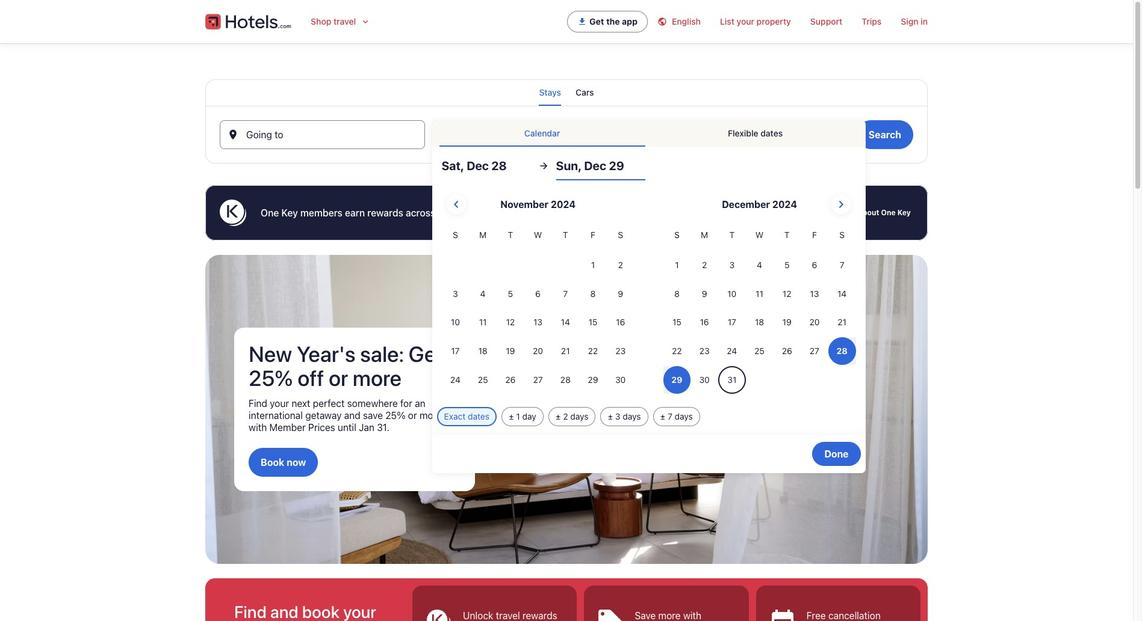 Task type: locate. For each thing, give the bounding box(es) containing it.
0 horizontal spatial 16 button
[[607, 309, 634, 337]]

and left the vrbo
[[535, 208, 552, 219]]

0 horizontal spatial 13
[[534, 318, 543, 328]]

0 horizontal spatial 8 button
[[579, 280, 607, 308]]

0 horizontal spatial 23 button
[[607, 338, 634, 366]]

f inside november 2024 element
[[591, 230, 595, 240]]

7 inside november 2024 element
[[563, 289, 568, 299]]

days down 29 button
[[570, 412, 589, 422]]

0 horizontal spatial 9
[[618, 289, 623, 299]]

tab list containing stays
[[205, 79, 928, 106]]

8 inside december 2024 element
[[674, 289, 680, 299]]

and inside find your next perfect somewhere for an international getaway and save 25% or more with member prices until jan 31.
[[344, 411, 360, 422]]

16
[[616, 318, 625, 328], [700, 318, 709, 328]]

1 horizontal spatial 19
[[783, 318, 792, 328]]

w for december
[[756, 230, 764, 240]]

0 horizontal spatial f
[[591, 230, 595, 240]]

dates for flexible dates
[[761, 128, 783, 138]]

1 horizontal spatial 24 button
[[718, 338, 746, 366]]

0 vertical spatial 12
[[783, 289, 792, 299]]

t down the vrbo
[[563, 230, 568, 240]]

perfect
[[313, 399, 345, 410]]

0 vertical spatial get
[[590, 16, 604, 26]]

0 horizontal spatial 13 button
[[524, 309, 552, 337]]

0 vertical spatial your
[[737, 16, 754, 26]]

8 inside november 2024 element
[[590, 289, 596, 299]]

24 up exact
[[450, 375, 461, 385]]

16 button inside november 2024 element
[[607, 309, 634, 337]]

25 button inside december 2024 element
[[746, 338, 773, 366]]

0 horizontal spatial 27
[[533, 375, 543, 385]]

2 s from the left
[[618, 230, 623, 240]]

get right "download the app button" image
[[590, 16, 604, 26]]

flexible dates
[[728, 128, 783, 138]]

1 horizontal spatial 11 button
[[746, 280, 773, 308]]

15 inside november 2024 element
[[589, 318, 598, 328]]

25 button up the exact dates
[[469, 367, 497, 394]]

sign in
[[901, 16, 928, 26]]

30 inside december 2024 element
[[699, 375, 710, 385]]

0 horizontal spatial 20
[[533, 346, 543, 357]]

12 inside december 2024 element
[[783, 289, 792, 299]]

2 15 from the left
[[673, 318, 682, 328]]

0 horizontal spatial 24 button
[[442, 367, 469, 394]]

sun, dec 29 button
[[556, 152, 645, 181]]

30 button
[[607, 367, 634, 394], [691, 367, 718, 394]]

19 button
[[773, 309, 801, 337], [497, 338, 524, 366]]

28 inside november 2024 element
[[560, 375, 571, 385]]

0 horizontal spatial dates
[[468, 412, 490, 422]]

30 left 31
[[699, 375, 710, 385]]

6 for 6 'button' in the november 2024 element
[[535, 289, 541, 299]]

0 horizontal spatial m
[[479, 230, 487, 240]]

28 button
[[552, 367, 579, 394]]

application
[[442, 190, 856, 396]]

2 days from the left
[[623, 412, 641, 422]]

1 horizontal spatial 23
[[699, 346, 710, 357]]

3 inside november 2024 element
[[453, 289, 458, 299]]

1 horizontal spatial 20
[[810, 318, 820, 328]]

0 vertical spatial 13 button
[[801, 280, 828, 308]]

1 horizontal spatial 20 button
[[801, 309, 828, 337]]

2 m from the left
[[701, 230, 708, 240]]

12
[[783, 289, 792, 299], [506, 318, 515, 328]]

0 vertical spatial 12 button
[[773, 280, 801, 308]]

1 horizontal spatial 17 button
[[718, 309, 746, 337]]

22 inside december 2024 element
[[672, 346, 682, 357]]

20 for the bottom 20 'button'
[[533, 346, 543, 357]]

learn
[[836, 208, 857, 217]]

1 inside november 2024 element
[[591, 260, 595, 270]]

1 days from the left
[[570, 412, 589, 422]]

13 button
[[801, 280, 828, 308], [524, 309, 552, 337]]

1 horizontal spatial 13
[[810, 289, 819, 299]]

10 for the topmost 10 button
[[728, 289, 737, 299]]

2 8 button from the left
[[663, 280, 691, 308]]

29 right sun, at the top of page
[[609, 159, 624, 173]]

10 inside november 2024 element
[[451, 318, 460, 328]]

0 vertical spatial dates
[[761, 128, 783, 138]]

± for ± 1 day
[[509, 412, 514, 422]]

days right ± 3 days
[[675, 412, 693, 422]]

25% up find
[[249, 366, 293, 391]]

2 f from the left
[[812, 230, 817, 240]]

2
[[618, 260, 623, 270], [702, 260, 707, 270], [563, 412, 568, 422]]

3 ± from the left
[[608, 412, 613, 422]]

8
[[590, 289, 596, 299], [674, 289, 680, 299]]

29
[[519, 134, 531, 145], [609, 159, 624, 173], [588, 375, 598, 385]]

25 button inside november 2024 element
[[469, 367, 497, 394]]

w inside november 2024 element
[[534, 230, 542, 240]]

2024 right december on the top right
[[772, 199, 797, 210]]

1 2 button from the left
[[607, 252, 634, 279]]

1 m from the left
[[479, 230, 487, 240]]

2 horizontal spatial 3
[[729, 260, 735, 270]]

0 horizontal spatial 23
[[616, 346, 626, 357]]

1 horizontal spatial 5 button
[[773, 252, 801, 279]]

11 inside december 2024 element
[[756, 289, 763, 299]]

21 inside december 2024 element
[[838, 318, 847, 328]]

1 button
[[579, 252, 607, 279], [663, 252, 691, 279]]

13 inside december 2024 element
[[810, 289, 819, 299]]

1 22 from the left
[[588, 346, 598, 357]]

1 horizontal spatial f
[[812, 230, 817, 240]]

more up the somewhere
[[353, 366, 402, 391]]

9
[[618, 289, 623, 299], [702, 289, 707, 299]]

dates inside tab list
[[761, 128, 783, 138]]

0 vertical spatial 28
[[478, 134, 490, 145]]

1 button for december 2024
[[663, 252, 691, 279]]

2 out of 3 element
[[584, 587, 749, 622]]

1 horizontal spatial 14
[[838, 289, 847, 299]]

11
[[756, 289, 763, 299], [479, 318, 487, 328]]

3 t from the left
[[729, 230, 735, 240]]

2 16 from the left
[[700, 318, 709, 328]]

key left the members
[[281, 208, 298, 219]]

one right about
[[881, 208, 896, 217]]

23 inside november 2024 element
[[616, 346, 626, 357]]

application inside the 'new year's sale: get 25% off or more' main content
[[442, 190, 856, 396]]

w down november 2024
[[534, 230, 542, 240]]

2024 right "november" at top
[[551, 199, 576, 210]]

25% inside new year's sale: get 25% off or more
[[249, 366, 293, 391]]

0 vertical spatial 19
[[783, 318, 792, 328]]

2 2024 from the left
[[772, 199, 797, 210]]

1
[[591, 260, 595, 270], [675, 260, 679, 270], [516, 412, 520, 422]]

1 vertical spatial 13
[[534, 318, 543, 328]]

2 8 from the left
[[674, 289, 680, 299]]

14
[[838, 289, 847, 299], [561, 318, 570, 328]]

0 vertical spatial more
[[353, 366, 402, 391]]

1 horizontal spatial 19 button
[[773, 309, 801, 337]]

9 for second 9 button from the right
[[618, 289, 623, 299]]

1 ± from the left
[[509, 412, 514, 422]]

17 inside november 2024 element
[[451, 346, 460, 357]]

11 button
[[746, 280, 773, 308], [469, 309, 497, 337]]

30 button up ± 3 days
[[607, 367, 634, 394]]

1 vertical spatial your
[[270, 399, 289, 410]]

27 button
[[801, 338, 828, 366], [524, 367, 552, 394]]

1 horizontal spatial 24
[[727, 346, 737, 357]]

application containing november 2024
[[442, 190, 856, 396]]

22 for first the 22 button from the left
[[588, 346, 598, 357]]

28 left - on the top left of page
[[478, 134, 490, 145]]

f
[[591, 230, 595, 240], [812, 230, 817, 240]]

2 23 from the left
[[699, 346, 710, 357]]

1 1 button from the left
[[579, 252, 607, 279]]

0 horizontal spatial 3
[[453, 289, 458, 299]]

1 f from the left
[[591, 230, 595, 240]]

0 horizontal spatial 19 button
[[497, 338, 524, 366]]

2 9 from the left
[[702, 289, 707, 299]]

your
[[737, 16, 754, 26], [270, 399, 289, 410]]

1 horizontal spatial 22
[[672, 346, 682, 357]]

26
[[782, 346, 792, 357], [505, 375, 516, 385]]

25 inside december 2024 element
[[755, 346, 765, 357]]

2 30 from the left
[[699, 375, 710, 385]]

12 inside november 2024 element
[[506, 318, 515, 328]]

14 button
[[828, 280, 856, 308], [552, 309, 579, 337]]

10 button
[[718, 280, 746, 308], [442, 309, 469, 337]]

0 vertical spatial or
[[329, 366, 348, 391]]

1 vertical spatial 17 button
[[442, 338, 469, 366]]

0 vertical spatial 14
[[838, 289, 847, 299]]

0 horizontal spatial 6 button
[[524, 280, 552, 308]]

25 inside november 2024 element
[[478, 375, 488, 385]]

s
[[453, 230, 458, 240], [618, 230, 623, 240], [674, 230, 680, 240], [840, 230, 845, 240]]

29 right - on the top left of page
[[519, 134, 531, 145]]

1 horizontal spatial or
[[408, 411, 417, 422]]

tab list containing calendar
[[432, 120, 866, 147]]

2 1 button from the left
[[663, 252, 691, 279]]

24 button up exact
[[442, 367, 469, 394]]

0 horizontal spatial 2 button
[[607, 252, 634, 279]]

1 15 from the left
[[589, 318, 598, 328]]

± for ± 7 days
[[660, 412, 665, 422]]

0 horizontal spatial 12 button
[[497, 309, 524, 337]]

0 horizontal spatial 15 button
[[579, 309, 607, 337]]

1 23 from the left
[[616, 346, 626, 357]]

29 inside sun, dec 29 button
[[609, 159, 624, 173]]

calendar link
[[439, 120, 645, 147]]

4 ± from the left
[[660, 412, 665, 422]]

1 horizontal spatial 9
[[702, 289, 707, 299]]

dates right flexible
[[761, 128, 783, 138]]

1 for december 2024
[[675, 260, 679, 270]]

get right sale:
[[409, 341, 443, 367]]

key right about
[[898, 208, 911, 217]]

and up until
[[344, 411, 360, 422]]

14 for the left "14" button
[[561, 318, 570, 328]]

2 ± from the left
[[556, 412, 561, 422]]

t down december 2024
[[784, 230, 790, 240]]

± right ± 3 days
[[660, 412, 665, 422]]

tab list
[[205, 79, 928, 106], [432, 120, 866, 147]]

1 8 button from the left
[[579, 280, 607, 308]]

trailing image
[[361, 17, 370, 26]]

1 for november 2024
[[591, 260, 595, 270]]

0 horizontal spatial 26
[[505, 375, 516, 385]]

3
[[729, 260, 735, 270], [453, 289, 458, 299], [615, 412, 621, 422]]

28 left 29 button
[[560, 375, 571, 385]]

3 days from the left
[[675, 412, 693, 422]]

9 for 1st 9 button from right
[[702, 289, 707, 299]]

w down december 2024
[[756, 230, 764, 240]]

2 22 from the left
[[672, 346, 682, 357]]

hotels logo image
[[205, 12, 292, 31]]

day
[[522, 412, 536, 422]]

23 button up 29 button
[[607, 338, 634, 366]]

2 2 button from the left
[[691, 252, 718, 279]]

f inside december 2024 element
[[812, 230, 817, 240]]

24 up 31
[[727, 346, 737, 357]]

22 for 1st the 22 button from the right
[[672, 346, 682, 357]]

1 out of 3 element
[[412, 587, 577, 622]]

3 s from the left
[[674, 230, 680, 240]]

find
[[249, 399, 267, 410]]

your up international
[[270, 399, 289, 410]]

0 vertical spatial 11
[[756, 289, 763, 299]]

english button
[[648, 10, 710, 34]]

3 inside december 2024 element
[[729, 260, 735, 270]]

18 button
[[746, 309, 773, 337], [469, 338, 497, 366]]

dec right sat,
[[467, 159, 489, 173]]

expedia,
[[438, 208, 476, 219]]

dec 28 - dec 29 button
[[432, 120, 637, 149]]

13 inside november 2024 element
[[534, 318, 543, 328]]

1 button for november 2024
[[579, 252, 607, 279]]

1 horizontal spatial 10 button
[[718, 280, 746, 308]]

25 button up 31 button
[[746, 338, 773, 366]]

25 button
[[746, 338, 773, 366], [469, 367, 497, 394]]

4 button
[[746, 252, 773, 279], [469, 280, 497, 308]]

sign
[[901, 16, 919, 26]]

1 23 button from the left
[[607, 338, 634, 366]]

10 inside december 2024 element
[[728, 289, 737, 299]]

more down 'an'
[[420, 411, 442, 422]]

1 vertical spatial 6
[[535, 289, 541, 299]]

19 inside december 2024 element
[[783, 318, 792, 328]]

t down hotels.com,
[[508, 230, 513, 240]]

dec right - on the top left of page
[[499, 134, 517, 145]]

25 for 25 button within the november 2024 element
[[478, 375, 488, 385]]

25% down for
[[385, 411, 406, 422]]

get
[[590, 16, 604, 26], [409, 341, 443, 367]]

± right day
[[556, 412, 561, 422]]

days left the ± 7 days
[[623, 412, 641, 422]]

2 button for december 2024
[[691, 252, 718, 279]]

30
[[615, 375, 626, 385], [699, 375, 710, 385]]

0 horizontal spatial 11
[[479, 318, 487, 328]]

new
[[249, 341, 292, 367]]

or up perfect
[[329, 366, 348, 391]]

your inside find your next perfect somewhere for an international getaway and save 25% or more with member prices until jan 31.
[[270, 399, 289, 410]]

year's
[[297, 341, 356, 367]]

0 horizontal spatial 9 button
[[607, 280, 634, 308]]

23 button inside november 2024 element
[[607, 338, 634, 366]]

2 30 button from the left
[[691, 367, 718, 394]]

dates
[[761, 128, 783, 138], [468, 412, 490, 422]]

22 inside november 2024 element
[[588, 346, 598, 357]]

1 30 button from the left
[[607, 367, 634, 394]]

0 vertical spatial 11 button
[[746, 280, 773, 308]]

0 vertical spatial 13
[[810, 289, 819, 299]]

december 2024
[[722, 199, 797, 210]]

18 inside november 2024 element
[[478, 346, 488, 357]]

1 16 button from the left
[[607, 309, 634, 337]]

14 inside december 2024 element
[[838, 289, 847, 299]]

1 horizontal spatial 8
[[674, 289, 680, 299]]

0 horizontal spatial 29
[[519, 134, 531, 145]]

1 horizontal spatial dates
[[761, 128, 783, 138]]

1 8 from the left
[[590, 289, 596, 299]]

1 vertical spatial 28
[[491, 159, 507, 173]]

1 9 from the left
[[618, 289, 623, 299]]

1 horizontal spatial 16
[[700, 318, 709, 328]]

1 vertical spatial 5 button
[[497, 280, 524, 308]]

tab list up sun, dec 29 button
[[432, 120, 866, 147]]

directional image
[[538, 161, 549, 172]]

13
[[810, 289, 819, 299], [534, 318, 543, 328]]

0 vertical spatial 4
[[757, 260, 762, 270]]

find your next perfect somewhere for an international getaway and save 25% or more with member prices until jan 31.
[[249, 399, 442, 434]]

5 inside november 2024 element
[[508, 289, 513, 299]]

30 inside november 2024 element
[[615, 375, 626, 385]]

23 button up 31 button
[[691, 338, 718, 366]]

0 horizontal spatial 17 button
[[442, 338, 469, 366]]

0 horizontal spatial 10
[[451, 318, 460, 328]]

29 right 28 button
[[588, 375, 598, 385]]

m for november 2024
[[479, 230, 487, 240]]

31 button
[[718, 367, 746, 394]]

0 vertical spatial 27
[[810, 346, 819, 357]]

28 inside button
[[491, 159, 507, 173]]

2 16 button from the left
[[691, 309, 718, 337]]

1 vertical spatial 21
[[561, 346, 570, 357]]

6 inside november 2024 element
[[535, 289, 541, 299]]

1 horizontal spatial 18
[[755, 318, 764, 328]]

1 horizontal spatial 2
[[618, 260, 623, 270]]

23
[[616, 346, 626, 357], [699, 346, 710, 357]]

31.
[[377, 423, 390, 434]]

2 23 button from the left
[[691, 338, 718, 366]]

0 horizontal spatial 30
[[615, 375, 626, 385]]

0 horizontal spatial 25
[[478, 375, 488, 385]]

1 vertical spatial 24
[[450, 375, 461, 385]]

w inside december 2024 element
[[756, 230, 764, 240]]

or down for
[[408, 411, 417, 422]]

1 2024 from the left
[[551, 199, 576, 210]]

9 inside november 2024 element
[[618, 289, 623, 299]]

2 w from the left
[[756, 230, 764, 240]]

20 button
[[801, 309, 828, 337], [524, 338, 552, 366]]

tab list up 'calendar'
[[205, 79, 928, 106]]

2 horizontal spatial 28
[[560, 375, 571, 385]]

f for november 2024
[[591, 230, 595, 240]]

1 vertical spatial 25
[[478, 375, 488, 385]]

19
[[783, 318, 792, 328], [506, 346, 515, 357]]

1 horizontal spatial 11
[[756, 289, 763, 299]]

24
[[727, 346, 737, 357], [450, 375, 461, 385]]

5
[[785, 260, 790, 270], [508, 289, 513, 299]]

vrbo
[[554, 208, 575, 219]]

9 inside december 2024 element
[[702, 289, 707, 299]]

24 button up 31
[[718, 338, 746, 366]]

23 for 23 'button' inside december 2024 element
[[699, 346, 710, 357]]

27
[[810, 346, 819, 357], [533, 375, 543, 385]]

7 button
[[828, 252, 856, 279], [552, 280, 579, 308]]

one left the members
[[261, 208, 279, 219]]

16 inside december 2024 element
[[700, 318, 709, 328]]

m for december 2024
[[701, 230, 708, 240]]

1 vertical spatial 21 button
[[552, 338, 579, 366]]

support
[[810, 16, 843, 26]]

30 button left 31
[[691, 367, 718, 394]]

1 horizontal spatial 14 button
[[828, 280, 856, 308]]

30 right 29 button
[[615, 375, 626, 385]]

sat, dec 28
[[442, 159, 507, 173]]

new year's sale: get 25% off or more main content
[[0, 43, 1133, 622]]

1 horizontal spatial 18 button
[[746, 309, 773, 337]]

14 inside november 2024 element
[[561, 318, 570, 328]]

1 30 from the left
[[615, 375, 626, 385]]

2 for november 2024
[[618, 260, 623, 270]]

1 inside december 2024 element
[[675, 260, 679, 270]]

0 horizontal spatial 5 button
[[497, 280, 524, 308]]

23 inside december 2024 element
[[699, 346, 710, 357]]

8 for 8 button inside the november 2024 element
[[590, 289, 596, 299]]

1 w from the left
[[534, 230, 542, 240]]

t
[[508, 230, 513, 240], [563, 230, 568, 240], [729, 230, 735, 240], [784, 230, 790, 240]]

28 down - on the top left of page
[[491, 159, 507, 173]]

± right ± 2 days
[[608, 412, 613, 422]]

21
[[838, 318, 847, 328], [561, 346, 570, 357]]

6 inside december 2024 element
[[812, 260, 817, 270]]

1 vertical spatial 3
[[453, 289, 458, 299]]

0 vertical spatial 18
[[755, 318, 764, 328]]

list your property link
[[710, 10, 801, 34]]

1 horizontal spatial 4
[[757, 260, 762, 270]]

1 16 from the left
[[616, 318, 625, 328]]

t down december on the top right
[[729, 230, 735, 240]]

1 horizontal spatial days
[[623, 412, 641, 422]]

key
[[281, 208, 298, 219], [898, 208, 911, 217]]

0 horizontal spatial your
[[270, 399, 289, 410]]

dates right exact
[[468, 412, 490, 422]]

your for find
[[270, 399, 289, 410]]

16 button
[[607, 309, 634, 337], [691, 309, 718, 337]]

0 horizontal spatial more
[[353, 366, 402, 391]]

29 inside dec 28 - dec 29 button
[[519, 134, 531, 145]]

± left day
[[509, 412, 514, 422]]

± for ± 3 days
[[608, 412, 613, 422]]

1 horizontal spatial 1
[[591, 260, 595, 270]]

w
[[534, 230, 542, 240], [756, 230, 764, 240]]

november 2024 element
[[442, 229, 634, 396]]

2 horizontal spatial 2
[[702, 260, 707, 270]]

your right the list
[[737, 16, 754, 26]]

w for november
[[534, 230, 542, 240]]

1 vertical spatial 25%
[[385, 411, 406, 422]]



Task type: describe. For each thing, give the bounding box(es) containing it.
8 button inside november 2024 element
[[579, 280, 607, 308]]

2 button for november 2024
[[607, 252, 634, 279]]

or inside new year's sale: get 25% off or more
[[329, 366, 348, 391]]

7 inside december 2024 element
[[840, 260, 845, 270]]

0 horizontal spatial 2
[[563, 412, 568, 422]]

2 for december 2024
[[702, 260, 707, 270]]

5 inside december 2024 element
[[785, 260, 790, 270]]

december 2024 element
[[663, 229, 856, 396]]

0 vertical spatial and
[[535, 208, 552, 219]]

prices
[[308, 423, 335, 434]]

app
[[622, 16, 638, 26]]

sun, dec 29
[[556, 159, 624, 173]]

sign in button
[[891, 10, 938, 34]]

0 vertical spatial 21 button
[[828, 309, 856, 337]]

previous month image
[[449, 197, 464, 212]]

0 vertical spatial 10 button
[[718, 280, 746, 308]]

dec 28 - dec 29
[[459, 134, 531, 145]]

english
[[672, 16, 701, 26]]

0 horizontal spatial one
[[261, 208, 279, 219]]

about
[[858, 208, 879, 217]]

1 horizontal spatial one
[[881, 208, 896, 217]]

more inside find your next perfect somewhere for an international getaway and save 25% or more with member prices until jan 31.
[[420, 411, 442, 422]]

4 s from the left
[[840, 230, 845, 240]]

11 inside november 2024 element
[[479, 318, 487, 328]]

save
[[363, 411, 383, 422]]

travel
[[334, 16, 356, 26]]

small image
[[658, 17, 672, 26]]

earn
[[345, 208, 365, 219]]

2 22 button from the left
[[663, 338, 691, 366]]

2024 for december 2024
[[772, 199, 797, 210]]

6 for 6 'button' within december 2024 element
[[812, 260, 817, 270]]

next month image
[[834, 197, 848, 212]]

2 vertical spatial 7
[[668, 412, 672, 422]]

± 1 day
[[509, 412, 536, 422]]

days for ± 7 days
[[675, 412, 693, 422]]

key inside learn about one key link
[[898, 208, 911, 217]]

days for ± 2 days
[[570, 412, 589, 422]]

or inside find your next perfect somewhere for an international getaway and save 25% or more with member prices until jan 31.
[[408, 411, 417, 422]]

10 for leftmost 10 button
[[451, 318, 460, 328]]

18 inside december 2024 element
[[755, 318, 764, 328]]

0 horizontal spatial 18 button
[[469, 338, 497, 366]]

1 horizontal spatial 3 button
[[718, 252, 746, 279]]

0 horizontal spatial 1
[[516, 412, 520, 422]]

sun,
[[556, 159, 582, 173]]

2 9 button from the left
[[691, 280, 718, 308]]

0 horizontal spatial 14 button
[[552, 309, 579, 337]]

6 button inside december 2024 element
[[801, 252, 828, 279]]

31
[[728, 375, 737, 385]]

sat,
[[442, 159, 464, 173]]

15 inside december 2024 element
[[673, 318, 682, 328]]

2024 for november 2024
[[551, 199, 576, 210]]

30 for 2nd 30 'button' from the right
[[615, 375, 626, 385]]

an
[[415, 399, 426, 410]]

trips link
[[852, 10, 891, 34]]

dec inside button
[[467, 159, 489, 173]]

done
[[824, 449, 849, 460]]

1 s from the left
[[453, 230, 458, 240]]

members
[[300, 208, 343, 219]]

off
[[298, 366, 324, 391]]

stays
[[539, 87, 561, 98]]

learn about one key
[[836, 208, 911, 217]]

stays link
[[539, 79, 561, 106]]

get inside new year's sale: get 25% off or more
[[409, 341, 443, 367]]

19 inside november 2024 element
[[506, 346, 515, 357]]

november 2024
[[500, 199, 576, 210]]

with
[[249, 423, 267, 434]]

book now
[[261, 458, 306, 469]]

calendar
[[524, 128, 560, 138]]

21 inside november 2024 element
[[561, 346, 570, 357]]

the
[[606, 16, 620, 26]]

16 inside november 2024 element
[[616, 318, 625, 328]]

more inside new year's sale: get 25% off or more
[[353, 366, 402, 391]]

next
[[292, 399, 310, 410]]

trips
[[862, 16, 882, 26]]

property
[[757, 16, 791, 26]]

± 2 days
[[556, 412, 589, 422]]

in
[[921, 16, 928, 26]]

1 vertical spatial 3 button
[[442, 280, 469, 308]]

download the app button image
[[578, 17, 587, 26]]

1 horizontal spatial 26 button
[[773, 338, 801, 366]]

-
[[493, 134, 497, 145]]

0 vertical spatial 14 button
[[828, 280, 856, 308]]

23 button inside december 2024 element
[[691, 338, 718, 366]]

27 inside november 2024 element
[[533, 375, 543, 385]]

0 horizontal spatial 28
[[478, 134, 490, 145]]

24 for bottommost 24 button
[[450, 375, 461, 385]]

0 horizontal spatial 10 button
[[442, 309, 469, 337]]

flexible dates link
[[652, 120, 858, 147]]

search button
[[857, 120, 913, 149]]

25 for 25 button inside the december 2024 element
[[755, 346, 765, 357]]

1 vertical spatial 20 button
[[524, 338, 552, 366]]

27 inside december 2024 element
[[810, 346, 819, 357]]

25% inside find your next perfect somewhere for an international getaway and save 25% or more with member prices until jan 31.
[[385, 411, 406, 422]]

december
[[722, 199, 770, 210]]

4 t from the left
[[784, 230, 790, 240]]

list
[[720, 16, 735, 26]]

1 vertical spatial 27 button
[[524, 367, 552, 394]]

8 for second 8 button from the left
[[674, 289, 680, 299]]

17 inside december 2024 element
[[728, 318, 736, 328]]

0 horizontal spatial 4 button
[[469, 280, 497, 308]]

16 button inside december 2024 element
[[691, 309, 718, 337]]

cars link
[[576, 79, 594, 106]]

26 inside november 2024 element
[[505, 375, 516, 385]]

support link
[[801, 10, 852, 34]]

± 3 days
[[608, 412, 641, 422]]

shop travel
[[311, 16, 356, 26]]

sale:
[[360, 341, 404, 367]]

23 for 23 'button' in november 2024 element
[[616, 346, 626, 357]]

book now link
[[249, 449, 318, 478]]

days for ± 3 days
[[623, 412, 641, 422]]

1 vertical spatial 12 button
[[497, 309, 524, 337]]

0 vertical spatial 24 button
[[718, 338, 746, 366]]

1 vertical spatial 4
[[480, 289, 486, 299]]

2 t from the left
[[563, 230, 568, 240]]

shop travel button
[[301, 10, 380, 34]]

learn about one key link
[[834, 204, 913, 223]]

sat, dec 28 button
[[442, 152, 531, 181]]

f for december 2024
[[812, 230, 817, 240]]

13 for left 13 button
[[534, 318, 543, 328]]

0 horizontal spatial 21 button
[[552, 338, 579, 366]]

29 button
[[579, 367, 607, 394]]

± 7 days
[[660, 412, 693, 422]]

1 t from the left
[[508, 230, 513, 240]]

cars
[[576, 87, 594, 98]]

1 vertical spatial 24 button
[[442, 367, 469, 394]]

30 for 2nd 30 'button' from the left
[[699, 375, 710, 385]]

5 button inside december 2024 element
[[773, 252, 801, 279]]

dec right sun, at the top of page
[[584, 159, 606, 173]]

1 horizontal spatial get
[[590, 16, 604, 26]]

0 vertical spatial 4 button
[[746, 252, 773, 279]]

dates for exact dates
[[468, 412, 490, 422]]

3 out of 3 element
[[756, 587, 921, 622]]

rewards
[[367, 208, 403, 219]]

hotels.com,
[[479, 208, 532, 219]]

1 vertical spatial 7 button
[[552, 280, 579, 308]]

book
[[261, 458, 284, 469]]

24 for 24 button to the top
[[727, 346, 737, 357]]

exact
[[444, 412, 466, 422]]

for
[[400, 399, 412, 410]]

1 9 button from the left
[[607, 280, 634, 308]]

1 horizontal spatial 7 button
[[828, 252, 856, 279]]

until
[[338, 423, 356, 434]]

jan
[[359, 423, 374, 434]]

20 for 20 'button' to the right
[[810, 318, 820, 328]]

getaway
[[305, 411, 342, 422]]

exact dates
[[444, 412, 490, 422]]

26 inside december 2024 element
[[782, 346, 792, 357]]

1 vertical spatial 26 button
[[497, 367, 524, 394]]

list your property
[[720, 16, 791, 26]]

2 15 button from the left
[[663, 309, 691, 337]]

november
[[500, 199, 549, 210]]

get the app
[[590, 16, 638, 26]]

0 horizontal spatial key
[[281, 208, 298, 219]]

13 for the topmost 13 button
[[810, 289, 819, 299]]

search
[[869, 129, 901, 140]]

shop
[[311, 16, 331, 26]]

member
[[269, 423, 306, 434]]

1 22 button from the left
[[579, 338, 607, 366]]

dec up sat, dec 28
[[459, 134, 476, 145]]

one key members earn rewards across expedia, hotels.com, and vrbo
[[261, 208, 575, 219]]

1 horizontal spatial 3
[[615, 412, 621, 422]]

flexible
[[728, 128, 758, 138]]

your for list
[[737, 16, 754, 26]]

done button
[[812, 443, 861, 467]]

now
[[287, 458, 306, 469]]

14 for the top "14" button
[[838, 289, 847, 299]]

new year's sale: get 25% off or more
[[249, 341, 443, 391]]

across
[[406, 208, 435, 219]]

international
[[249, 411, 303, 422]]

1 15 button from the left
[[579, 309, 607, 337]]

get the app link
[[567, 11, 648, 33]]

0 horizontal spatial 11 button
[[469, 309, 497, 337]]

6 button inside november 2024 element
[[524, 280, 552, 308]]

somewhere
[[347, 399, 398, 410]]

0 vertical spatial 27 button
[[801, 338, 828, 366]]

± for ± 2 days
[[556, 412, 561, 422]]

29 inside 29 button
[[588, 375, 598, 385]]



Task type: vqa. For each thing, say whether or not it's contained in the screenshot.
'Level'
no



